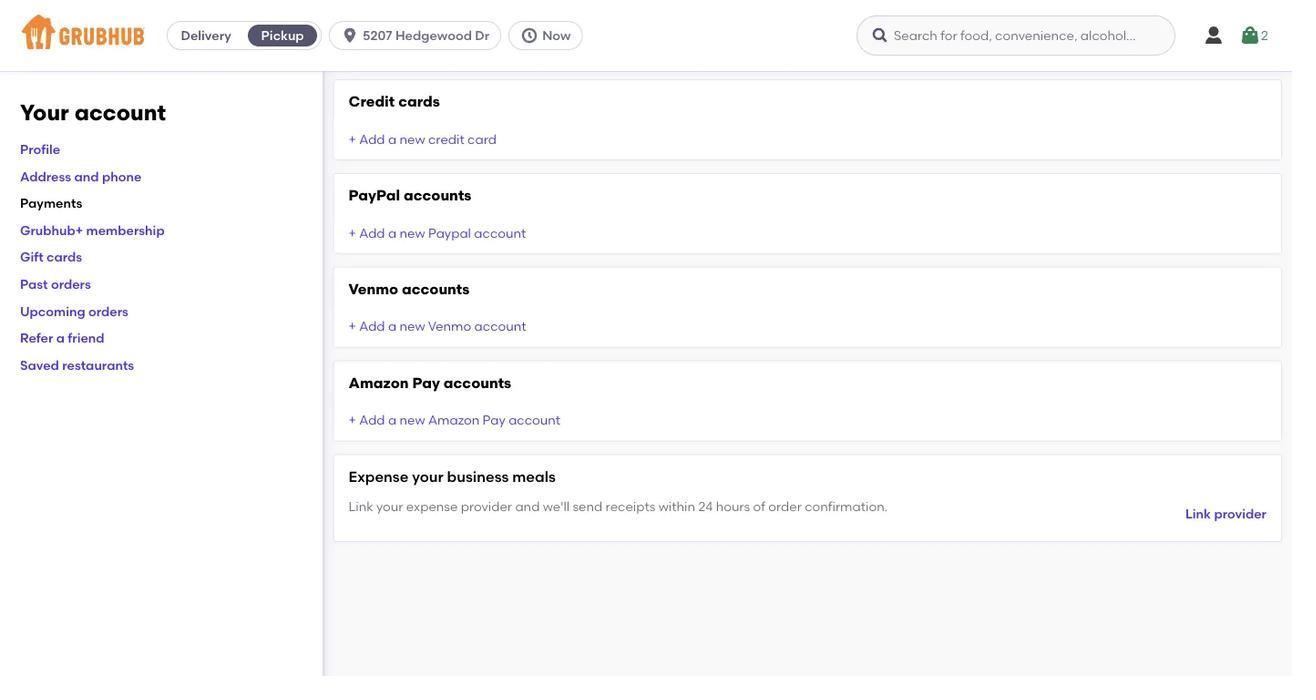 Task type: describe. For each thing, give the bounding box(es) containing it.
credit
[[349, 93, 395, 110]]

account up "amazon pay accounts"
[[475, 319, 526, 334]]

a for amazon
[[388, 413, 397, 428]]

0 horizontal spatial link
[[349, 499, 373, 514]]

confirmation.
[[805, 499, 888, 514]]

address
[[20, 168, 71, 184]]

grubhub+ membership
[[20, 222, 165, 238]]

refer a friend
[[20, 330, 104, 346]]

+ add a new credit card
[[349, 131, 497, 147]]

5207 hedgewood dr button
[[329, 21, 509, 50]]

send
[[573, 499, 603, 514]]

cards for credit cards
[[398, 93, 440, 110]]

hours
[[716, 499, 750, 514]]

restaurants
[[62, 357, 134, 373]]

a for venmo
[[388, 319, 397, 334]]

order
[[769, 499, 802, 514]]

add for credit
[[359, 131, 385, 147]]

upcoming orders link
[[20, 303, 128, 319]]

a for paypal
[[388, 225, 397, 241]]

paypal accounts
[[349, 186, 472, 204]]

grubhub+ membership link
[[20, 222, 165, 238]]

add for venmo
[[359, 319, 385, 334]]

0 vertical spatial amazon
[[349, 374, 409, 392]]

your for expense
[[412, 467, 444, 485]]

1 vertical spatial amazon
[[428, 413, 480, 428]]

5207 hedgewood dr
[[363, 28, 490, 43]]

expense your business meals
[[349, 467, 556, 485]]

accounts for paypal accounts
[[404, 186, 472, 204]]

saved restaurants
[[20, 357, 134, 373]]

gift cards link
[[20, 249, 82, 265]]

we'll
[[543, 499, 570, 514]]

+ add a new amazon pay account link
[[349, 413, 561, 428]]

saved
[[20, 357, 59, 373]]

orders for upcoming orders
[[88, 303, 128, 319]]

1 horizontal spatial provider
[[1214, 506, 1267, 522]]

0 horizontal spatial svg image
[[871, 26, 890, 45]]

credit
[[428, 131, 465, 147]]

address and phone
[[20, 168, 142, 184]]

address and phone link
[[20, 168, 142, 184]]

0 vertical spatial and
[[74, 168, 99, 184]]

now
[[543, 28, 571, 43]]

membership
[[86, 222, 165, 238]]

expense
[[406, 499, 458, 514]]

svg image for now
[[521, 26, 539, 45]]

grubhub+
[[20, 222, 83, 238]]

1 horizontal spatial venmo
[[428, 319, 471, 334]]

orders for past orders
[[51, 276, 91, 292]]

checkout
[[1157, 562, 1217, 577]]

hedgewood
[[396, 28, 472, 43]]

friend
[[68, 330, 104, 346]]

1 horizontal spatial link
[[1186, 506, 1211, 522]]

new for paypal
[[400, 225, 425, 241]]

account right paypal
[[474, 225, 526, 241]]

a right the refer
[[56, 330, 65, 346]]

to
[[1141, 562, 1154, 577]]

paypal
[[428, 225, 471, 241]]

a for credit
[[388, 131, 397, 147]]

link provider button
[[1186, 498, 1267, 530]]

2 vertical spatial accounts
[[444, 374, 512, 392]]

saved restaurants link
[[20, 357, 134, 373]]

0 vertical spatial venmo
[[349, 280, 398, 298]]

profile link
[[20, 141, 60, 157]]

+ for paypal accounts
[[349, 225, 356, 241]]

now button
[[509, 21, 590, 50]]

and inside link your expense provider and we'll send receipts within 24 hours of order confirmation. link provider
[[515, 499, 540, 514]]

+ add a new amazon pay account
[[349, 413, 561, 428]]



Task type: locate. For each thing, give the bounding box(es) containing it.
2
[[1262, 28, 1269, 43]]

add for amazon
[[359, 413, 385, 428]]

your up expense
[[412, 467, 444, 485]]

provider up checkout
[[1214, 506, 1267, 522]]

provider down business
[[461, 499, 512, 514]]

2 add from the top
[[359, 225, 385, 241]]

venmo up + add a new venmo account link
[[349, 280, 398, 298]]

a down "amazon pay accounts"
[[388, 413, 397, 428]]

add down venmo accounts at left
[[359, 319, 385, 334]]

amazon down "amazon pay accounts"
[[428, 413, 480, 428]]

cards up + add a new credit card link
[[398, 93, 440, 110]]

0 horizontal spatial amazon
[[349, 374, 409, 392]]

paypal
[[349, 186, 400, 204]]

main navigation navigation
[[0, 0, 1293, 71]]

svg image inside 2 button
[[1240, 25, 1262, 46]]

add down the credit
[[359, 131, 385, 147]]

expense
[[349, 467, 409, 485]]

0 horizontal spatial provider
[[461, 499, 512, 514]]

1 horizontal spatial amazon
[[428, 413, 480, 428]]

+ add a new paypal account
[[349, 225, 526, 241]]

delivery button
[[168, 21, 244, 50]]

payments link
[[20, 195, 82, 211]]

1 vertical spatial venmo
[[428, 319, 471, 334]]

+ up expense
[[349, 413, 356, 428]]

gift cards
[[20, 249, 82, 265]]

amazon down + add a new venmo account
[[349, 374, 409, 392]]

1 horizontal spatial svg image
[[1203, 25, 1225, 46]]

your for link
[[376, 499, 403, 514]]

proceed to checkout
[[1085, 562, 1217, 577]]

+ add a new credit card link
[[349, 131, 497, 147]]

meals
[[512, 467, 556, 485]]

link down expense
[[349, 499, 373, 514]]

a down 'paypal accounts'
[[388, 225, 397, 241]]

your
[[20, 99, 69, 126]]

a
[[388, 131, 397, 147], [388, 225, 397, 241], [388, 319, 397, 334], [56, 330, 65, 346], [388, 413, 397, 428]]

0 horizontal spatial venmo
[[349, 280, 398, 298]]

+ add a new venmo account
[[349, 319, 526, 334]]

1 horizontal spatial your
[[412, 467, 444, 485]]

accounts up + add a new paypal account
[[404, 186, 472, 204]]

account up meals
[[509, 413, 561, 428]]

1 vertical spatial cards
[[47, 249, 82, 265]]

link your expense provider and we'll send receipts within 24 hours of order confirmation. link provider
[[349, 499, 1267, 522]]

0 horizontal spatial and
[[74, 168, 99, 184]]

orders up upcoming orders link
[[51, 276, 91, 292]]

payments
[[20, 195, 82, 211]]

+ add a new venmo account link
[[349, 319, 526, 334]]

new for credit
[[400, 131, 425, 147]]

pay
[[412, 374, 440, 392], [483, 413, 506, 428]]

link
[[349, 499, 373, 514], [1186, 506, 1211, 522]]

0 horizontal spatial svg image
[[341, 26, 359, 45]]

svg image inside now button
[[521, 26, 539, 45]]

0 vertical spatial orders
[[51, 276, 91, 292]]

5207
[[363, 28, 392, 43]]

0 vertical spatial accounts
[[404, 186, 472, 204]]

and left we'll
[[515, 499, 540, 514]]

1 new from the top
[[400, 131, 425, 147]]

svg image
[[1203, 25, 1225, 46], [871, 26, 890, 45]]

svg image for 5207 hedgewood dr
[[341, 26, 359, 45]]

+ for amazon pay accounts
[[349, 413, 356, 428]]

1 add from the top
[[359, 131, 385, 147]]

0 horizontal spatial cards
[[47, 249, 82, 265]]

svg image
[[1240, 25, 1262, 46], [341, 26, 359, 45], [521, 26, 539, 45]]

+ down paypal
[[349, 225, 356, 241]]

4 new from the top
[[400, 413, 425, 428]]

+
[[349, 131, 356, 147], [349, 225, 356, 241], [349, 319, 356, 334], [349, 413, 356, 428]]

receipts
[[606, 499, 656, 514]]

business
[[447, 467, 509, 485]]

upcoming orders
[[20, 303, 128, 319]]

your account
[[20, 99, 166, 126]]

within
[[659, 499, 696, 514]]

cards for gift cards
[[47, 249, 82, 265]]

proceed
[[1085, 562, 1138, 577]]

0 vertical spatial your
[[412, 467, 444, 485]]

a down credit cards
[[388, 131, 397, 147]]

0 horizontal spatial pay
[[412, 374, 440, 392]]

pay up business
[[483, 413, 506, 428]]

your down expense
[[376, 499, 403, 514]]

amazon pay accounts
[[349, 374, 512, 392]]

2 new from the top
[[400, 225, 425, 241]]

add for paypal
[[359, 225, 385, 241]]

venmo accounts
[[349, 280, 470, 298]]

1 horizontal spatial cards
[[398, 93, 440, 110]]

3 new from the top
[[400, 319, 425, 334]]

your
[[412, 467, 444, 485], [376, 499, 403, 514]]

2 + from the top
[[349, 225, 356, 241]]

add
[[359, 131, 385, 147], [359, 225, 385, 241], [359, 319, 385, 334], [359, 413, 385, 428]]

accounts up + add a new amazon pay account 'link'
[[444, 374, 512, 392]]

venmo down venmo accounts at left
[[428, 319, 471, 334]]

+ add a new paypal account link
[[349, 225, 526, 241]]

orders up friend
[[88, 303, 128, 319]]

add up expense
[[359, 413, 385, 428]]

4 add from the top
[[359, 413, 385, 428]]

account
[[74, 99, 166, 126], [474, 225, 526, 241], [475, 319, 526, 334], [509, 413, 561, 428]]

1 vertical spatial orders
[[88, 303, 128, 319]]

past orders link
[[20, 276, 91, 292]]

and left the phone
[[74, 168, 99, 184]]

new down venmo accounts at left
[[400, 319, 425, 334]]

pay up + add a new amazon pay account
[[412, 374, 440, 392]]

4 + from the top
[[349, 413, 356, 428]]

new for venmo
[[400, 319, 425, 334]]

your inside link your expense provider and we'll send receipts within 24 hours of order confirmation. link provider
[[376, 499, 403, 514]]

phone
[[102, 168, 142, 184]]

+ down the credit
[[349, 131, 356, 147]]

1 horizontal spatial pay
[[483, 413, 506, 428]]

new for amazon
[[400, 413, 425, 428]]

cards up past orders link
[[47, 249, 82, 265]]

orders
[[51, 276, 91, 292], [88, 303, 128, 319]]

1 horizontal spatial and
[[515, 499, 540, 514]]

svg image inside "5207 hedgewood dr" button
[[341, 26, 359, 45]]

3 + from the top
[[349, 319, 356, 334]]

past
[[20, 276, 48, 292]]

add down paypal
[[359, 225, 385, 241]]

venmo
[[349, 280, 398, 298], [428, 319, 471, 334]]

pickup
[[261, 28, 304, 43]]

new
[[400, 131, 425, 147], [400, 225, 425, 241], [400, 319, 425, 334], [400, 413, 425, 428]]

new left paypal
[[400, 225, 425, 241]]

2 horizontal spatial svg image
[[1240, 25, 1262, 46]]

accounts up + add a new venmo account link
[[402, 280, 470, 298]]

accounts
[[404, 186, 472, 204], [402, 280, 470, 298], [444, 374, 512, 392]]

1 + from the top
[[349, 131, 356, 147]]

amazon
[[349, 374, 409, 392], [428, 413, 480, 428]]

1 vertical spatial accounts
[[402, 280, 470, 298]]

+ for credit cards
[[349, 131, 356, 147]]

accounts for venmo accounts
[[402, 280, 470, 298]]

provider
[[461, 499, 512, 514], [1214, 506, 1267, 522]]

0 vertical spatial cards
[[398, 93, 440, 110]]

24
[[699, 499, 713, 514]]

new down "amazon pay accounts"
[[400, 413, 425, 428]]

proceed to checkout button
[[1029, 553, 1273, 586]]

Search for food, convenience, alcohol... search field
[[857, 15, 1176, 56]]

gift
[[20, 249, 43, 265]]

of
[[753, 499, 766, 514]]

dr
[[475, 28, 490, 43]]

refer a friend link
[[20, 330, 104, 346]]

pickup button
[[244, 21, 321, 50]]

0 horizontal spatial your
[[376, 499, 403, 514]]

and
[[74, 168, 99, 184], [515, 499, 540, 514]]

1 vertical spatial and
[[515, 499, 540, 514]]

3 add from the top
[[359, 319, 385, 334]]

link up checkout
[[1186, 506, 1211, 522]]

+ down venmo accounts at left
[[349, 319, 356, 334]]

profile
[[20, 141, 60, 157]]

past orders
[[20, 276, 91, 292]]

upcoming
[[20, 303, 85, 319]]

credit cards
[[349, 93, 440, 110]]

a down venmo accounts at left
[[388, 319, 397, 334]]

delivery
[[181, 28, 231, 43]]

account up the phone
[[74, 99, 166, 126]]

cards
[[398, 93, 440, 110], [47, 249, 82, 265]]

2 button
[[1240, 19, 1269, 52]]

1 vertical spatial your
[[376, 499, 403, 514]]

1 horizontal spatial svg image
[[521, 26, 539, 45]]

0 vertical spatial pay
[[412, 374, 440, 392]]

+ for venmo accounts
[[349, 319, 356, 334]]

svg image for 2
[[1240, 25, 1262, 46]]

new left credit
[[400, 131, 425, 147]]

card
[[468, 131, 497, 147]]

refer
[[20, 330, 53, 346]]

1 vertical spatial pay
[[483, 413, 506, 428]]



Task type: vqa. For each thing, say whether or not it's contained in the screenshot.
35–50
no



